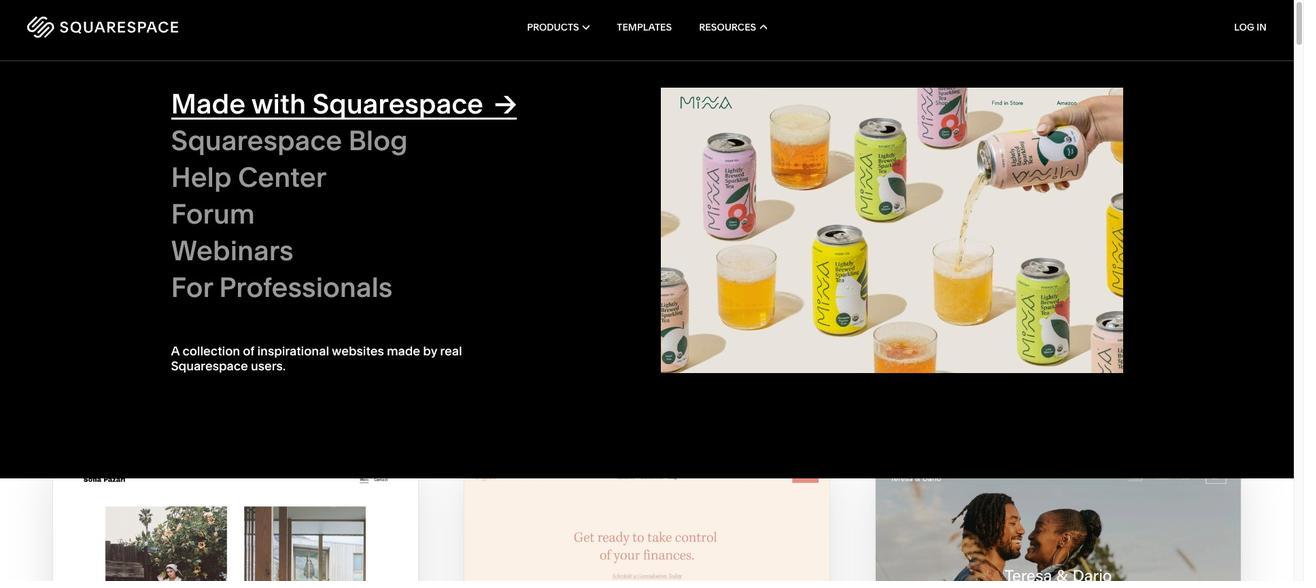 Task type: locate. For each thing, give the bounding box(es) containing it.
templates
[[617, 21, 672, 33], [219, 209, 265, 222]]

art & design
[[205, 230, 261, 242]]

nature & animals
[[636, 209, 713, 222]]

personal
[[905, 93, 950, 107]]

an
[[1103, 80, 1116, 94]]

responsive
[[905, 106, 962, 120]]

1 horizontal spatial a
[[1198, 80, 1204, 94]]

topic
[[205, 166, 230, 175]]

squarespace up squarespace blog 'link'
[[313, 87, 484, 120]]

1 a from the left
[[1002, 80, 1008, 94]]

& left cv
[[246, 291, 253, 303]]

home & decor link
[[636, 189, 715, 201]]

designs
[[256, 189, 293, 201]]

a
[[1002, 80, 1008, 94], [1198, 80, 1204, 94]]

made
[[171, 87, 246, 120]]

a right or
[[1198, 80, 1204, 94]]

templates link
[[617, 0, 672, 54]]

dario element
[[876, 465, 1242, 582]]

portfolio
[[1011, 80, 1055, 94]]

popular designs link
[[205, 189, 293, 201]]

a right need
[[1002, 80, 1008, 94]]

&
[[666, 189, 672, 201], [668, 209, 675, 222], [221, 230, 227, 242], [237, 271, 243, 283], [246, 291, 253, 303]]

for
[[171, 271, 213, 304]]

degraw element
[[465, 465, 830, 582]]

with
[[252, 87, 306, 120], [150, 108, 219, 150]]

& for beauty
[[237, 271, 243, 283]]

to
[[1062, 106, 1073, 120]]

0 horizontal spatial templates
[[219, 209, 265, 222]]

1 vertical spatial squarespace
[[171, 124, 342, 157]]

blog,
[[953, 93, 979, 107]]

→
[[495, 87, 517, 120]]

made with squarespace
[[171, 87, 484, 120]]

& right health
[[237, 271, 243, 283]]

popular designs
[[219, 189, 293, 201]]

1 horizontal spatial templates
[[617, 21, 672, 33]]

art
[[205, 230, 218, 242]]

squarespace
[[313, 87, 484, 120], [171, 124, 342, 157]]

you left can
[[981, 93, 1000, 107]]

& right home
[[666, 189, 672, 201]]

health & beauty
[[205, 271, 276, 283]]

you left need
[[952, 80, 970, 94]]

products
[[527, 21, 579, 33]]

log
[[1235, 21, 1255, 33]]

need
[[973, 80, 999, 94]]

0 vertical spatial squarespace
[[313, 87, 484, 120]]

use
[[1024, 93, 1043, 107]]

dario image
[[876, 465, 1242, 582]]

all templates
[[205, 209, 265, 222]]

yours
[[52, 108, 143, 150]]

you
[[952, 80, 970, 94], [981, 93, 1000, 107]]

started.
[[1095, 106, 1135, 120]]

resources
[[700, 21, 757, 33]]

make any template yours with ease.
[[52, 73, 369, 150]]

food link
[[349, 271, 386, 283]]

0 vertical spatial templates
[[617, 21, 672, 33]]

help
[[171, 161, 232, 194]]

0 horizontal spatial with
[[150, 108, 219, 150]]

animals
[[677, 209, 713, 222]]

online
[[1119, 80, 1150, 94]]

template
[[215, 73, 362, 116]]

health & beauty link
[[205, 271, 290, 283]]

webinars
[[171, 234, 294, 267]]

all templates link
[[205, 209, 279, 222]]

& for cv
[[246, 291, 253, 303]]

website
[[964, 106, 1005, 120]]

squarespace up 'center'
[[171, 124, 342, 157]]

0 horizontal spatial a
[[1002, 80, 1008, 94]]

& right nature
[[668, 209, 675, 222]]

pazari element
[[53, 465, 418, 582]]

templates
[[1008, 106, 1060, 120]]

& right art
[[221, 230, 227, 242]]

circle image
[[654, 88, 1117, 374]]

pazari image
[[53, 465, 418, 582]]

food
[[349, 271, 372, 283]]

all
[[205, 209, 217, 222]]



Task type: vqa. For each thing, say whether or not it's contained in the screenshot.
Squarespace Logo LINK
yes



Task type: describe. For each thing, give the bounding box(es) containing it.
whether you need a portfolio website, an online store, or a personal blog, you can use squarespace's customizable and responsive website templates to get started.
[[905, 80, 1216, 120]]

professionals
[[219, 271, 393, 304]]

in
[[1257, 21, 1267, 33]]

whether
[[905, 80, 949, 94]]

nature & animals link
[[636, 209, 727, 222]]

store,
[[1153, 80, 1182, 94]]

personal
[[205, 291, 244, 303]]

popular
[[219, 189, 254, 201]]

cv
[[255, 291, 268, 303]]

design
[[229, 230, 261, 242]]

& for decor
[[666, 189, 672, 201]]

health
[[205, 271, 234, 283]]

home
[[636, 189, 663, 201]]

forum
[[171, 197, 255, 231]]

customizable
[[1124, 93, 1193, 107]]

photography link
[[205, 250, 276, 262]]

personal & cv
[[205, 291, 268, 303]]

squarespace's
[[1045, 93, 1121, 107]]

& for design
[[221, 230, 227, 242]]

fitness link
[[636, 230, 681, 242]]

any
[[150, 73, 207, 116]]

showcase image
[[661, 88, 1124, 377]]

and
[[1196, 93, 1216, 107]]

1 vertical spatial templates
[[219, 209, 265, 222]]

forum link
[[171, 197, 634, 235]]

fitness
[[636, 230, 668, 242]]

website,
[[1057, 80, 1101, 94]]

resources button
[[700, 0, 767, 54]]

degraw image
[[465, 465, 830, 582]]

beauty
[[245, 271, 276, 283]]

get
[[1075, 106, 1092, 120]]

blog
[[349, 124, 408, 157]]

2 a from the left
[[1198, 80, 1204, 94]]

or
[[1185, 80, 1196, 94]]

decor
[[674, 189, 702, 201]]

squarespace blog help center forum webinars for professionals
[[171, 124, 408, 304]]

can
[[1003, 93, 1022, 107]]

personal & cv link
[[205, 291, 282, 303]]

squarespace inside "squarespace blog help center forum webinars for professionals"
[[171, 124, 342, 157]]

make
[[52, 73, 142, 116]]

log             in link
[[1235, 21, 1267, 33]]

for professionals link
[[171, 271, 634, 308]]

squarespace logo image
[[27, 16, 178, 38]]

center
[[238, 161, 327, 194]]

squarespace blog link
[[171, 124, 634, 161]]

photography
[[205, 250, 263, 262]]

entertainment link
[[349, 291, 426, 303]]

0 horizontal spatial you
[[952, 80, 970, 94]]

webinars link
[[171, 234, 634, 271]]

& for animals
[[668, 209, 675, 222]]

nature
[[636, 209, 666, 222]]

squarespace logo link
[[27, 16, 275, 38]]

ease.
[[227, 108, 313, 150]]

1 horizontal spatial with
[[252, 87, 306, 120]]

home & decor
[[636, 189, 702, 201]]

log             in
[[1235, 21, 1267, 33]]

entertainment
[[349, 291, 412, 303]]

1 horizontal spatial you
[[981, 93, 1000, 107]]

products button
[[527, 0, 590, 54]]

art & design link
[[205, 230, 275, 242]]

help center link
[[171, 161, 634, 198]]

with inside make any template yours with ease.
[[150, 108, 219, 150]]



